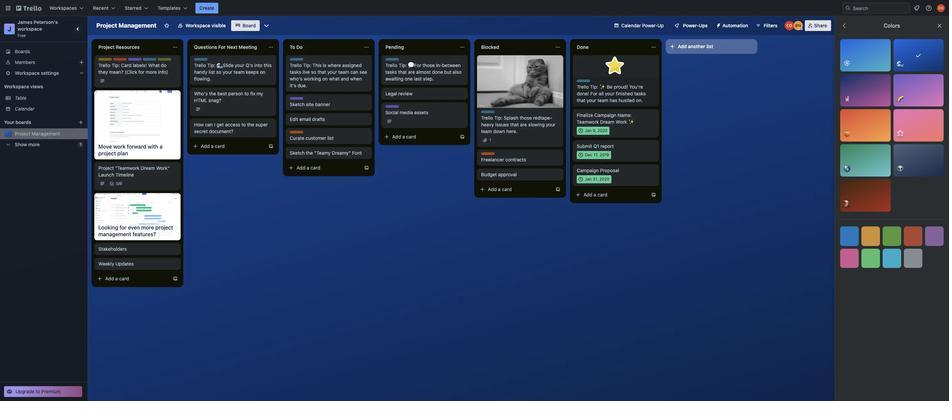 Task type: locate. For each thing, give the bounding box(es) containing it.
color: sky, title: "trello tip" element
[[143, 58, 161, 63], [194, 58, 212, 63], [290, 58, 308, 63], [386, 58, 404, 63], [577, 80, 595, 85], [481, 111, 500, 116]]

project up features? at the left bottom of the page
[[156, 224, 173, 230]]

filters button
[[754, 20, 780, 31]]

tip: up live
[[303, 62, 311, 68]]

card
[[406, 134, 416, 140], [215, 143, 225, 149], [311, 165, 321, 171], [502, 186, 512, 192], [598, 192, 608, 198], [119, 276, 129, 281]]

workspace for workspace settings
[[15, 70, 40, 76]]

the for who's
[[209, 91, 216, 96]]

🌋
[[844, 201, 851, 207]]

trello tip trello tip: 🌊slide your q's into this handy list so your team keeps on flowing.
[[194, 58, 272, 82]]

team inside design team sketch site banner
[[305, 97, 315, 102]]

add a card for questions for next meeting
[[201, 143, 225, 149]]

this
[[264, 62, 272, 68]]

power- inside button
[[683, 23, 699, 28]]

0 vertical spatial calendar
[[622, 23, 641, 28]]

color: purple, title: "design team" element
[[128, 58, 153, 63], [290, 97, 315, 102], [386, 105, 411, 110]]

0 horizontal spatial create from template… image
[[173, 276, 178, 281]]

star image
[[605, 55, 626, 77]]

pending
[[386, 44, 404, 50]]

✨ down name:
[[629, 119, 635, 125]]

1 down add board image on the top left of the page
[[80, 142, 82, 147]]

so down 🌊slide
[[216, 69, 222, 75]]

who's
[[194, 91, 208, 96]]

who's
[[290, 76, 303, 82]]

0 horizontal spatial so
[[216, 69, 222, 75]]

0 horizontal spatial can
[[205, 122, 213, 127]]

1 horizontal spatial are
[[520, 122, 527, 127]]

add down jan 31, 2020 option
[[584, 192, 593, 198]]

the left super
[[247, 122, 254, 127]]

1 jan from the top
[[585, 128, 592, 133]]

0 vertical spatial design
[[128, 58, 142, 63]]

snag?
[[209, 97, 221, 103]]

dream left work
[[601, 119, 615, 125]]

on left what
[[322, 76, 328, 82]]

for up management on the bottom of the page
[[120, 224, 127, 230]]

project inside text field
[[98, 44, 115, 50]]

campaign up jan 31, 2020 option
[[577, 168, 599, 173]]

color: sky, title: "trello tip" element for trello tip: 💬for those in-between tasks that are almost done but also awaiting one last step.
[[386, 58, 404, 63]]

1 vertical spatial to
[[242, 122, 246, 127]]

more up features? at the left bottom of the page
[[141, 224, 154, 230]]

card down "teamy
[[311, 165, 321, 171]]

0 horizontal spatial tasks
[[290, 69, 301, 75]]

dream
[[601, 119, 615, 125], [141, 165, 155, 171]]

tip inside trello tip trello tip: ✨ be proud! you're done! for all your finished tasks that your team has hustled on.
[[589, 80, 595, 85]]

your down redtape-
[[546, 122, 556, 127]]

calendar link
[[15, 106, 84, 112]]

tip inside trello tip trello tip: 🌊slide your q's into this handy list so your team keeps on flowing.
[[206, 58, 212, 63]]

that inside trello tip trello tip: 💬for those in-between tasks that are almost done but also awaiting one last step.
[[398, 69, 407, 75]]

add a card button down document?
[[190, 141, 266, 152]]

0 horizontal spatial project
[[98, 150, 116, 156]]

those for almost
[[423, 62, 435, 68]]

2 vertical spatial team
[[400, 105, 411, 110]]

colors
[[884, 23, 901, 29]]

calendar for calendar power-up
[[622, 23, 641, 28]]

calendar power-up
[[622, 23, 664, 28]]

1 horizontal spatial color: purple, title: "design team" element
[[290, 97, 315, 102]]

so
[[216, 69, 222, 75], [311, 69, 316, 75]]

project inside project "teamwork dream work" launch timeline
[[98, 165, 114, 171]]

workspace down members
[[15, 70, 40, 76]]

add down budget
[[488, 186, 497, 192]]

more inside the looking for even more project management features?
[[141, 224, 154, 230]]

tip: up issues
[[495, 115, 503, 121]]

tip for trello tip: 🌊slide your q's into this handy list so your team keeps on flowing.
[[206, 58, 212, 63]]

add down sketch the "teamy dreamy" font
[[297, 165, 306, 171]]

dream inside the finalize campaign name: teamwork dream work ✨
[[601, 119, 615, 125]]

1 sketch from the top
[[290, 101, 305, 107]]

add for pending
[[392, 134, 401, 140]]

jan left 9,
[[585, 128, 592, 133]]

🔮
[[844, 95, 851, 101]]

1 horizontal spatial the
[[247, 122, 254, 127]]

color: orange, title: "one more step" element up curate on the left
[[290, 131, 303, 134]]

1 so from the left
[[216, 69, 222, 75]]

workspace inside workspace visible button
[[186, 23, 210, 28]]

to right upgrade
[[36, 389, 40, 394]]

2020 right 9,
[[598, 128, 608, 133]]

tasks up awaiting
[[386, 69, 397, 75]]

workspace down "create" "button"
[[186, 23, 210, 28]]

sketch inside design team sketch site banner
[[290, 101, 305, 107]]

how can i get access to the super secret document? link
[[194, 121, 272, 135]]

1 vertical spatial sketch
[[290, 150, 305, 156]]

what
[[329, 76, 340, 82]]

0 vertical spatial more
[[146, 69, 157, 75]]

add for to do
[[297, 165, 306, 171]]

tip for trello tip: ✨ be proud! you're done! for all your finished tasks that your team has hustled on.
[[589, 80, 595, 85]]

🌈
[[897, 95, 904, 101]]

another
[[688, 43, 706, 49]]

add a card down media
[[392, 134, 416, 140]]

2 vertical spatial the
[[306, 150, 313, 156]]

card down updates
[[119, 276, 129, 281]]

christina overa (christinaovera) image
[[785, 21, 795, 30]]

1 horizontal spatial tasks
[[386, 69, 397, 75]]

that
[[318, 69, 326, 75], [398, 69, 407, 75], [577, 97, 586, 103], [511, 122, 519, 127]]

tip inside the trello tip trello tip: splash those redtape- heavy issues that are slowing your team down here.
[[493, 111, 500, 116]]

jan for campaign
[[585, 177, 592, 182]]

1 vertical spatial team
[[305, 97, 315, 102]]

team for sketch
[[305, 97, 315, 102]]

finalize
[[577, 112, 594, 118]]

for inside text field
[[218, 44, 226, 50]]

2 vertical spatial color: purple, title: "design team" element
[[386, 105, 411, 110]]

project down move
[[98, 150, 116, 156]]

those up slowing
[[520, 115, 532, 121]]

workspace inside workspace settings "dropdown button"
[[15, 70, 40, 76]]

1 horizontal spatial list
[[328, 135, 334, 141]]

1 vertical spatial workspace
[[15, 70, 40, 76]]

done
[[577, 44, 589, 50]]

add a card button down assets
[[382, 131, 457, 142]]

1 vertical spatial design
[[290, 97, 303, 102]]

2 jan from the top
[[585, 177, 592, 182]]

0 horizontal spatial design
[[128, 58, 142, 63]]

for left 'all'
[[591, 91, 598, 96]]

card down jan 31, 2020
[[598, 192, 608, 198]]

Project Resources text field
[[94, 42, 169, 53]]

a down weekly updates
[[115, 276, 118, 281]]

0 vertical spatial campaign
[[595, 112, 617, 118]]

workspace up table
[[4, 84, 29, 89]]

project
[[96, 22, 117, 29], [98, 44, 115, 50], [15, 131, 30, 137], [98, 165, 114, 171]]

team inside trello tip trello tip: 🌊slide your q's into this handy list so your team keeps on flowing.
[[234, 69, 245, 75]]

how
[[194, 122, 204, 127]]

Jan 31, 2020 checkbox
[[577, 175, 612, 183]]

1 vertical spatial create from template… image
[[268, 144, 274, 149]]

0 horizontal spatial list
[[209, 69, 215, 75]]

team left halp
[[143, 58, 153, 63]]

color: red, title: "priority" element
[[113, 58, 128, 63]]

0 horizontal spatial the
[[209, 91, 216, 96]]

card down media
[[406, 134, 416, 140]]

6
[[120, 181, 122, 186]]

design inside design team social media assets
[[386, 105, 399, 110]]

add a card
[[392, 134, 416, 140], [201, 143, 225, 149], [297, 165, 321, 171], [488, 186, 512, 192], [584, 192, 608, 198], [105, 276, 129, 281]]

0 horizontal spatial color: purple, title: "design team" element
[[128, 58, 153, 63]]

management down your boards with 2 items element
[[32, 131, 60, 137]]

that inside the trello tip trello tip: splash those redtape- heavy issues that are slowing your team down here.
[[511, 122, 519, 127]]

2 so from the left
[[311, 69, 316, 75]]

"teamwork
[[115, 165, 139, 171]]

add for project resources
[[105, 276, 114, 281]]

move
[[98, 144, 112, 150]]

2 vertical spatial design
[[386, 105, 399, 110]]

the up snag?
[[209, 91, 216, 96]]

redtape-
[[533, 115, 553, 121]]

tip for trello tip: 💬for those in-between tasks that are almost done but also awaiting one last step.
[[398, 58, 404, 63]]

that down done!
[[577, 97, 586, 103]]

✨
[[600, 84, 606, 90], [629, 119, 635, 125]]

more right show
[[28, 142, 40, 147]]

sketch
[[290, 101, 305, 107], [290, 150, 305, 156]]

color: yellow, title: "copy request" element
[[98, 58, 112, 61]]

✨ inside the finalize campaign name: teamwork dream work ✨
[[629, 119, 635, 125]]

1 horizontal spatial can
[[351, 69, 359, 75]]

1 horizontal spatial design
[[290, 97, 303, 102]]

1 horizontal spatial those
[[520, 115, 532, 121]]

done!
[[577, 91, 590, 96]]

0 vertical spatial can
[[351, 69, 359, 75]]

0 vertical spatial workspace
[[186, 23, 210, 28]]

add a card button for done
[[573, 189, 649, 200]]

that up one
[[398, 69, 407, 75]]

tip: left 💬for
[[399, 62, 407, 68]]

add a card down budget approval
[[488, 186, 512, 192]]

boards
[[16, 119, 31, 125]]

tip: inside the trello tip trello tip: splash those redtape- heavy issues that are slowing your team down here.
[[495, 115, 503, 121]]

team left banner
[[305, 97, 315, 102]]

2 horizontal spatial list
[[707, 43, 714, 49]]

To Do text field
[[286, 42, 360, 53]]

for inside trello tip: card labels! what do they mean? (click for more info)
[[139, 69, 145, 75]]

add a card button down jan 31, 2020
[[573, 189, 649, 200]]

0 vertical spatial management
[[119, 22, 157, 29]]

project down recent popup button
[[96, 22, 117, 29]]

weekly updates link
[[98, 260, 177, 267]]

team inside trello tip trello tip: this is where assigned tasks live so that your team can see who's working on what and when it's due.
[[338, 69, 349, 75]]

0 horizontal spatial color: orange, title: "one more step" element
[[290, 131, 303, 134]]

create from template… image
[[460, 134, 465, 140], [268, 144, 274, 149], [364, 165, 370, 171]]

create from template… image
[[556, 187, 561, 192], [651, 192, 657, 198], [173, 276, 178, 281]]

0 notifications image
[[913, 4, 921, 12]]

0 horizontal spatial create from template… image
[[268, 144, 274, 149]]

those for slowing
[[520, 115, 532, 121]]

ben nelson (bennelson96) image
[[794, 21, 803, 30]]

0 vertical spatial sketch
[[290, 101, 305, 107]]

with
[[148, 144, 158, 150]]

🌊
[[897, 60, 904, 66]]

0 vertical spatial jan
[[585, 128, 592, 133]]

social
[[386, 110, 399, 115]]

1 vertical spatial management
[[32, 131, 60, 137]]

2 vertical spatial workspace
[[4, 84, 29, 89]]

card for questions for next meeting
[[215, 143, 225, 149]]

2 power- from the left
[[683, 23, 699, 28]]

color: lime, title: "halp" element
[[158, 58, 171, 63]]

document?
[[209, 128, 233, 134]]

color: orange, title: "one more step" element
[[290, 131, 303, 134], [481, 152, 495, 155]]

2 horizontal spatial team
[[400, 105, 411, 110]]

your boards with 2 items element
[[4, 118, 68, 126]]

0 horizontal spatial calendar
[[15, 106, 34, 112]]

do
[[161, 62, 167, 68]]

1 horizontal spatial on
[[322, 76, 328, 82]]

0 vertical spatial project
[[98, 150, 116, 156]]

a down jan 31, 2020 option
[[594, 192, 597, 198]]

those up almost
[[423, 62, 435, 68]]

Done text field
[[573, 42, 647, 53]]

labels!
[[133, 62, 147, 68]]

0 vertical spatial list
[[707, 43, 714, 49]]

list right handy in the left top of the page
[[209, 69, 215, 75]]

1 vertical spatial create from template… image
[[651, 192, 657, 198]]

1 horizontal spatial create from template… image
[[556, 187, 561, 192]]

1 horizontal spatial management
[[119, 22, 157, 29]]

project up launch
[[98, 165, 114, 171]]

your down 🌊slide
[[223, 69, 232, 75]]

a for to do
[[307, 165, 309, 171]]

add down weekly
[[105, 276, 114, 281]]

for down labels!
[[139, 69, 145, 75]]

tip: inside trello tip trello tip: 💬for those in-between tasks that are almost done but also awaiting one last step.
[[399, 62, 407, 68]]

to right access
[[242, 122, 246, 127]]

team
[[143, 58, 153, 63], [305, 97, 315, 102], [400, 105, 411, 110]]

color: sky, title: "trello tip" element for trello tip: splash those redtape- heavy issues that are slowing your team down here.
[[481, 111, 500, 116]]

0 vertical spatial those
[[423, 62, 435, 68]]

your up what
[[328, 69, 337, 75]]

star or unstar board image
[[164, 23, 169, 28]]

1 horizontal spatial project management
[[96, 22, 157, 29]]

0 vertical spatial to
[[245, 91, 249, 96]]

team right social at the left of the page
[[400, 105, 411, 110]]

project management down starred
[[96, 22, 157, 29]]

a for questions for next meeting
[[211, 143, 214, 149]]

calendar inside "link"
[[15, 106, 34, 112]]

calendar left up
[[622, 23, 641, 28]]

share button
[[805, 20, 832, 31]]

2 horizontal spatial color: purple, title: "design team" element
[[386, 105, 411, 110]]

a down document?
[[211, 143, 214, 149]]

are inside trello tip trello tip: 💬for those in-between tasks that are almost done but also awaiting one last step.
[[408, 69, 415, 75]]

add a card button down weekly updates link
[[94, 273, 170, 284]]

list right another
[[707, 43, 714, 49]]

for left next on the left of the page
[[218, 44, 226, 50]]

1 horizontal spatial dream
[[601, 119, 615, 125]]

0 horizontal spatial for
[[218, 44, 226, 50]]

1 vertical spatial project management
[[15, 131, 60, 137]]

1 horizontal spatial for
[[591, 91, 598, 96]]

for inside trello tip trello tip: ✨ be proud! you're done! for all your finished tasks that your team has hustled on.
[[591, 91, 598, 96]]

trello tip: 💬for those in-between tasks that are almost done but also awaiting one last step. link
[[386, 62, 464, 82]]

jan left 31,
[[585, 177, 592, 182]]

can left i
[[205, 122, 213, 127]]

premium
[[41, 389, 61, 394]]

and
[[341, 76, 349, 82]]

best
[[218, 91, 227, 96]]

settings
[[41, 70, 59, 76]]

a right with
[[160, 144, 163, 150]]

Jan 9, 2020 checkbox
[[577, 127, 610, 135]]

0 vertical spatial 2020
[[598, 128, 608, 133]]

the inside who's the best person to fix my html snag?
[[209, 91, 216, 96]]

add for questions for next meeting
[[201, 143, 210, 149]]

power-
[[643, 23, 658, 28], [683, 23, 699, 28]]

0 vertical spatial create from template… image
[[460, 134, 465, 140]]

recent button
[[89, 3, 119, 13]]

a down media
[[403, 134, 405, 140]]

flowing.
[[194, 76, 211, 82]]

workspaces button
[[46, 3, 88, 13]]

banner
[[315, 101, 330, 107]]

1 horizontal spatial calendar
[[622, 23, 641, 28]]

tip: left the be at the right of the page
[[590, 84, 599, 90]]

0 vertical spatial ✨
[[600, 84, 606, 90]]

dec 17, 2019
[[585, 152, 609, 157]]

mean?
[[109, 69, 124, 75]]

0 horizontal spatial team
[[143, 58, 153, 63]]

"teamy
[[314, 150, 331, 156]]

to inside who's the best person to fix my html snag?
[[245, 91, 249, 96]]

1 horizontal spatial so
[[311, 69, 316, 75]]

1 vertical spatial on
[[322, 76, 328, 82]]

are
[[408, 69, 415, 75], [520, 122, 527, 127]]

2 vertical spatial create from template… image
[[364, 165, 370, 171]]

0 vertical spatial are
[[408, 69, 415, 75]]

add board image
[[78, 120, 84, 125]]

1 vertical spatial jan
[[585, 177, 592, 182]]

for
[[139, 69, 145, 75], [120, 224, 127, 230]]

0 vertical spatial color: purple, title: "design team" element
[[128, 58, 153, 63]]

free
[[18, 33, 26, 38]]

add a card button down budget approval link
[[477, 184, 553, 195]]

add down "secret"
[[201, 143, 210, 149]]

almost
[[416, 69, 431, 75]]

open information menu image
[[926, 5, 933, 11]]

project up show
[[15, 131, 30, 137]]

add a card down document?
[[201, 143, 225, 149]]

that down is
[[318, 69, 326, 75]]

design
[[128, 58, 142, 63], [290, 97, 303, 102], [386, 105, 399, 110]]

✨ up 'all'
[[600, 84, 606, 90]]

2020 for proposal
[[600, 177, 610, 182]]

html
[[194, 97, 207, 103]]

table link
[[15, 95, 84, 101]]

project management down your boards with 2 items element
[[15, 131, 60, 137]]

list right customer
[[328, 135, 334, 141]]

keeps
[[246, 69, 259, 75]]

tip: inside trello tip trello tip: 🌊slide your q's into this handy list so your team keeps on flowing.
[[207, 62, 216, 68]]

tasks up who's at left
[[290, 69, 301, 75]]

team left keeps
[[234, 69, 245, 75]]

add a card for to do
[[297, 165, 321, 171]]

tip inside trello tip trello tip: this is where assigned tasks live so that your team can see who's working on what and when it's due.
[[302, 58, 308, 63]]

Search field
[[851, 3, 910, 13]]

curate customer list
[[290, 135, 334, 141]]

team down heavy at the top right of the page
[[481, 128, 492, 134]]

last
[[414, 76, 422, 82]]

add a card down jan 31, 2020 option
[[584, 192, 608, 198]]

2 horizontal spatial create from template… image
[[651, 192, 657, 198]]

create from template… image for last
[[460, 134, 465, 140]]

legal
[[386, 91, 397, 96]]

font
[[352, 150, 362, 156]]

tip: for trello tip: 💬for those in-between tasks that are almost done but also awaiting one last step.
[[399, 62, 407, 68]]

sketch down curate on the left
[[290, 150, 305, 156]]

team down 'all'
[[598, 97, 609, 103]]

add a card button for project resources
[[94, 273, 170, 284]]

1 horizontal spatial team
[[305, 97, 315, 102]]

2020 right 31,
[[600, 177, 610, 182]]

j link
[[4, 24, 15, 34]]

team for where
[[338, 69, 349, 75]]

a for pending
[[403, 134, 405, 140]]

2 vertical spatial create from template… image
[[173, 276, 178, 281]]

tip inside trello tip trello tip: 💬for those in-between tasks that are almost done but also awaiting one last step.
[[398, 58, 404, 63]]

to inside how can i get access to the super secret document?
[[242, 122, 246, 127]]

this member is an admin of this board. image
[[800, 27, 803, 30]]

to left fix
[[245, 91, 249, 96]]

card down document?
[[215, 143, 225, 149]]

0 horizontal spatial dream
[[141, 165, 155, 171]]

that up 'here.'
[[511, 122, 519, 127]]

ups
[[699, 23, 708, 28]]

next
[[227, 44, 238, 50]]

dream left work" on the left top of the page
[[141, 165, 155, 171]]

customize views image
[[263, 22, 270, 29]]

trello inside trello tip: card labels! what do they mean? (click for more info)
[[98, 62, 110, 68]]

team for q's
[[234, 69, 245, 75]]

list
[[707, 43, 714, 49], [209, 69, 215, 75], [328, 135, 334, 141]]

tip: inside trello tip trello tip: ✨ be proud! you're done! for all your finished tasks that your team has hustled on.
[[590, 84, 599, 90]]

tasks inside trello tip trello tip: this is where assigned tasks live so that your team can see who's working on what and when it's due.
[[290, 69, 301, 75]]

1 vertical spatial for
[[120, 224, 127, 230]]

1 horizontal spatial color: orange, title: "one more step" element
[[481, 152, 495, 155]]

team inside the trello tip trello tip: splash those redtape- heavy issues that are slowing your team down here.
[[481, 128, 492, 134]]

are left slowing
[[520, 122, 527, 127]]

1 horizontal spatial project
[[156, 224, 173, 230]]

color: orange, title: "one more step" element for curate
[[290, 131, 303, 134]]

0 horizontal spatial for
[[120, 224, 127, 230]]

those inside the trello tip trello tip: splash those redtape- heavy issues that are slowing your team down here.
[[520, 115, 532, 121]]

1 horizontal spatial ✨
[[629, 119, 635, 125]]

2 vertical spatial to
[[36, 389, 40, 394]]

j
[[8, 25, 11, 33]]

0 vertical spatial the
[[209, 91, 216, 96]]

calendar down table
[[15, 106, 34, 112]]

2 horizontal spatial create from template… image
[[460, 134, 465, 140]]

board
[[243, 23, 256, 28]]

1 vertical spatial those
[[520, 115, 532, 121]]

jan 31, 2020
[[585, 177, 610, 182]]

list inside "link"
[[328, 135, 334, 141]]

dream inside project "teamwork dream work" launch timeline
[[141, 165, 155, 171]]

1 horizontal spatial 1
[[490, 138, 491, 143]]

see
[[360, 69, 367, 75]]

design inside design team sketch site banner
[[290, 97, 303, 102]]

add a card down "teamy
[[297, 165, 321, 171]]

that inside trello tip trello tip: ✨ be proud! you're done! for all your finished tasks that your team has hustled on.
[[577, 97, 586, 103]]

add a card down weekly updates
[[105, 276, 129, 281]]

1 vertical spatial the
[[247, 122, 254, 127]]

tip: up handy in the left top of the page
[[207, 62, 216, 68]]

campaign down has at the right of page
[[595, 112, 617, 118]]

1 vertical spatial more
[[28, 142, 40, 147]]

drafts
[[312, 116, 325, 122]]

tip: inside trello tip trello tip: this is where assigned tasks live so that your team can see who's working on what and when it's due.
[[303, 62, 311, 68]]

0 vertical spatial team
[[143, 58, 153, 63]]

0 horizontal spatial 1
[[80, 142, 82, 147]]

management
[[119, 22, 157, 29], [32, 131, 60, 137]]

0 horizontal spatial are
[[408, 69, 415, 75]]

0 vertical spatial for
[[218, 44, 226, 50]]

team inside design team social media assets
[[400, 105, 411, 110]]

are inside the trello tip trello tip: splash those redtape- heavy issues that are slowing your team down here.
[[520, 122, 527, 127]]

1 vertical spatial project
[[156, 224, 173, 230]]

create button
[[196, 3, 219, 13]]

on down into
[[260, 69, 266, 75]]

2 horizontal spatial design
[[386, 105, 399, 110]]

a for done
[[594, 192, 597, 198]]

2 horizontal spatial the
[[306, 150, 313, 156]]

can up when
[[351, 69, 359, 75]]

edit email drafts link
[[290, 116, 368, 123]]

tasks inside trello tip trello tip: ✨ be proud! you're done! for all your finished tasks that your team has hustled on.
[[635, 91, 646, 96]]

a down sketch the "teamy dreamy" font
[[307, 165, 309, 171]]

1 vertical spatial for
[[591, 91, 598, 96]]

2 sketch from the top
[[290, 150, 305, 156]]

freelancer contracts link
[[481, 156, 560, 163]]

0 horizontal spatial on
[[260, 69, 266, 75]]

add a card button down "teamy
[[286, 163, 361, 173]]

workspace for workspace views
[[4, 84, 29, 89]]

Board name text field
[[93, 20, 160, 31]]

2 vertical spatial list
[[328, 135, 334, 141]]

color: orange, title: "one more step" element up "freelancer"
[[481, 152, 495, 155]]

those inside trello tip trello tip: 💬for those in-between tasks that are almost done but also awaiting one last step.
[[423, 62, 435, 68]]

tasks inside trello tip trello tip: 💬for those in-between tasks that are almost done but also awaiting one last step.
[[386, 69, 397, 75]]

add left another
[[678, 43, 687, 49]]

edit email drafts
[[290, 116, 325, 122]]

2 vertical spatial more
[[141, 224, 154, 230]]

campaign inside the finalize campaign name: teamwork dream work ✨
[[595, 112, 617, 118]]

1 vertical spatial 2020
[[600, 177, 610, 182]]

issues
[[496, 122, 509, 127]]

list inside button
[[707, 43, 714, 49]]

1 vertical spatial can
[[205, 122, 213, 127]]



Task type: describe. For each thing, give the bounding box(es) containing it.
trello tip: splash those redtape- heavy issues that are slowing your team down here. link
[[481, 115, 560, 135]]

dec
[[585, 152, 593, 157]]

add a card for project resources
[[105, 276, 129, 281]]

the inside how can i get access to the super secret document?
[[247, 122, 254, 127]]

create from template… image for working
[[364, 165, 370, 171]]

launch
[[98, 172, 114, 178]]

stakeholders
[[98, 246, 127, 252]]

show more
[[15, 142, 40, 147]]

card for pending
[[406, 134, 416, 140]]

0 horizontal spatial project management
[[15, 131, 60, 137]]

live
[[303, 69, 310, 75]]

show
[[15, 142, 27, 147]]

power-ups button
[[670, 20, 712, 31]]

who's the best person to fix my html snag? link
[[194, 90, 272, 104]]

add a card button for to do
[[286, 163, 361, 173]]

looking
[[98, 224, 118, 230]]

i
[[214, 122, 216, 127]]

in-
[[436, 62, 442, 68]]

james peterson's workspace link
[[18, 19, 59, 32]]

project inside move work forward with a project plan
[[98, 150, 116, 156]]

add inside add another list button
[[678, 43, 687, 49]]

slowing
[[529, 122, 545, 127]]

2020 for campaign
[[598, 128, 608, 133]]

color: orange, title: "one more step" element for freelancer
[[481, 152, 495, 155]]

between
[[442, 62, 461, 68]]

be
[[607, 84, 613, 90]]

q's
[[246, 62, 253, 68]]

team for redtape-
[[481, 128, 492, 134]]

sketch the "teamy dreamy" font
[[290, 150, 362, 156]]

project resources
[[98, 44, 140, 50]]

project management link
[[15, 130, 84, 137]]

finished
[[616, 91, 633, 96]]

color: sky, title: "trello tip" element for trello tip: 🌊slide your q's into this handy list so your team keeps on flowing.
[[194, 58, 212, 63]]

move work forward with a project plan
[[98, 144, 163, 156]]

are for slowing
[[520, 122, 527, 127]]

color: purple, title: "design team" element for social media assets
[[386, 105, 411, 110]]

starred
[[125, 5, 141, 11]]

budget approval link
[[481, 171, 560, 178]]

card for blocked
[[502, 186, 512, 192]]

design for sketch
[[290, 97, 303, 102]]

the for sketch
[[306, 150, 313, 156]]

weekly
[[98, 261, 114, 267]]

has
[[610, 97, 618, 103]]

primary element
[[0, 0, 950, 16]]

create from template… image for campaign proposal
[[651, 192, 657, 198]]

1 vertical spatial campaign
[[577, 168, 599, 173]]

color: purple, title: "design team" element for sketch site banner
[[290, 97, 315, 102]]

project for "project resources" text field
[[98, 44, 115, 50]]

1 power- from the left
[[643, 23, 658, 28]]

working
[[304, 76, 321, 82]]

freelancer contracts
[[481, 157, 526, 162]]

christina overa (christinaovera) image
[[938, 4, 946, 12]]

project for the project management link in the top of the page
[[15, 131, 30, 137]]

can inside trello tip trello tip: this is where assigned tasks live so that your team can see who's working on what and when it's due.
[[351, 69, 359, 75]]

add a card button for pending
[[382, 131, 457, 142]]

on inside trello tip trello tip: 🌊slide your q's into this handy list so your team keeps on flowing.
[[260, 69, 266, 75]]

tip: for trello tip: ✨ be proud! you're done! for all your finished tasks that your team has hustled on.
[[590, 84, 599, 90]]

✨ inside trello tip trello tip: ✨ be proud! you're done! for all your finished tasks that your team has hustled on.
[[600, 84, 606, 90]]

tasks for live
[[290, 69, 301, 75]]

when
[[350, 76, 362, 82]]

card for to do
[[311, 165, 321, 171]]

is
[[323, 62, 327, 68]]

sketch the "teamy dreamy" font link
[[290, 150, 368, 156]]

even
[[128, 224, 140, 230]]

handy
[[194, 69, 208, 75]]

more inside trello tip: card labels! what do they mean? (click for more info)
[[146, 69, 157, 75]]

review
[[399, 91, 413, 96]]

🌎
[[844, 166, 851, 172]]

0 vertical spatial create from template… image
[[556, 187, 561, 192]]

report
[[601, 143, 614, 149]]

/
[[119, 181, 120, 186]]

project inside the looking for even more project management features?
[[156, 224, 173, 230]]

create from template… image for looking for even more project management features?
[[173, 276, 178, 281]]

tip: inside trello tip: card labels! what do they mean? (click for more info)
[[112, 62, 120, 68]]

add for blocked
[[488, 186, 497, 192]]

so inside trello tip trello tip: this is where assigned tasks live so that your team can see who's working on what and when it's due.
[[311, 69, 316, 75]]

0 horizontal spatial management
[[32, 131, 60, 137]]

trello tip: ✨ be proud! you're done! for all your finished tasks that your team has hustled on. link
[[577, 84, 655, 104]]

trello tip: card labels! what do they mean? (click for more info) link
[[98, 62, 177, 76]]

31,
[[593, 177, 599, 182]]

a for blocked
[[498, 186, 501, 192]]

can inside how can i get access to the super secret document?
[[205, 122, 213, 127]]

blocked
[[481, 44, 500, 50]]

card for project resources
[[119, 276, 129, 281]]

Pending text field
[[382, 42, 456, 53]]

add a card for pending
[[392, 134, 416, 140]]

campaign proposal
[[577, 168, 619, 173]]

so inside trello tip trello tip: 🌊slide your q's into this handy list so your team keeps on flowing.
[[216, 69, 222, 75]]

your left q's
[[235, 62, 245, 68]]

upgrade to premium
[[16, 389, 61, 394]]

freelancer
[[481, 157, 504, 162]]

calendar for calendar
[[15, 106, 34, 112]]

tip for trello tip: this is where assigned tasks live so that your team can see who's working on what and when it's due.
[[302, 58, 308, 63]]

budget
[[481, 172, 497, 177]]

info)
[[158, 69, 168, 75]]

person
[[228, 91, 243, 96]]

your down done!
[[587, 97, 597, 103]]

project inside 'text field'
[[96, 22, 117, 29]]

card
[[121, 62, 132, 68]]

team inside trello tip trello tip: ✨ be proud! you're done! for all your finished tasks that your team has hustled on.
[[598, 97, 609, 103]]

calendar power-up link
[[610, 20, 668, 31]]

tip: for trello tip: 🌊slide your q's into this handy list so your team keeps on flowing.
[[207, 62, 216, 68]]

assigned
[[342, 62, 362, 68]]

🍑
[[844, 130, 851, 137]]

upgrade to premium link
[[4, 386, 82, 397]]

list inside trello tip trello tip: 🌊slide your q's into this handy list so your team keeps on flowing.
[[209, 69, 215, 75]]

your
[[4, 119, 14, 125]]

tip: for trello tip: this is where assigned tasks live so that your team can see who's working on what and when it's due.
[[303, 62, 311, 68]]

workspace
[[18, 26, 42, 32]]

Blocked text field
[[477, 42, 552, 53]]

design for social
[[386, 105, 399, 110]]

Questions For Next Meeting text field
[[190, 42, 264, 53]]

your down the be at the right of the page
[[605, 91, 615, 96]]

sm image
[[714, 20, 723, 30]]

on inside trello tip trello tip: this is where assigned tasks live so that your team can see who's working on what and when it's due.
[[322, 76, 328, 82]]

Dec 17, 2019 checkbox
[[577, 151, 611, 159]]

priority design team
[[113, 58, 153, 63]]

members link
[[0, 57, 88, 68]]

0 / 6
[[116, 181, 122, 186]]

your inside trello tip trello tip: this is where assigned tasks live so that your team can see who's working on what and when it's due.
[[328, 69, 337, 75]]

are for almost
[[408, 69, 415, 75]]

project for project "teamwork dream work" launch timeline 'link'
[[98, 165, 114, 171]]

filters
[[764, 23, 778, 28]]

list for curate customer list
[[328, 135, 334, 141]]

for inside the looking for even more project management features?
[[120, 224, 127, 230]]

workspace for workspace visible
[[186, 23, 210, 28]]

color: sky, title: "trello tip" element for trello tip: this is where assigned tasks live so that your team can see who's working on what and when it's due.
[[290, 58, 308, 63]]

back to home image
[[16, 3, 41, 13]]

add a card for blocked
[[488, 186, 512, 192]]

get
[[217, 122, 224, 127]]

trello tip trello tip: splash those redtape- heavy issues that are slowing your team down here.
[[481, 111, 556, 134]]

all
[[599, 91, 604, 96]]

a for project resources
[[115, 276, 118, 281]]

visible
[[212, 23, 226, 28]]

peterson's
[[34, 19, 58, 25]]

curate
[[290, 135, 305, 141]]

forward
[[127, 144, 146, 150]]

how can i get access to the super secret document?
[[194, 122, 268, 134]]

templates button
[[154, 3, 192, 13]]

management inside 'text field'
[[119, 22, 157, 29]]

add a card button for questions for next meeting
[[190, 141, 266, 152]]

add for done
[[584, 192, 593, 198]]

jan for finalize
[[585, 128, 592, 133]]

what
[[148, 62, 160, 68]]

workspace navigation collapse icon image
[[73, 24, 83, 34]]

recent
[[93, 5, 109, 11]]

17,
[[594, 152, 599, 157]]

templates
[[158, 5, 181, 11]]

your inside the trello tip trello tip: splash those redtape- heavy issues that are slowing your team down here.
[[546, 122, 556, 127]]

project management inside 'text field'
[[96, 22, 157, 29]]

card for done
[[598, 192, 608, 198]]

do
[[297, 44, 303, 50]]

here.
[[507, 128, 518, 134]]

add a card button for blocked
[[477, 184, 553, 195]]

workspace visible
[[186, 23, 226, 28]]

a inside move work forward with a project plan
[[160, 144, 163, 150]]

tasks for that
[[386, 69, 397, 75]]

customer
[[306, 135, 326, 141]]

views
[[30, 84, 43, 89]]

list for add another list
[[707, 43, 714, 49]]

team for social
[[400, 105, 411, 110]]

search image
[[846, 5, 851, 11]]

color: sky, title: "trello tip" element for trello tip: ✨ be proud! you're done! for all your finished tasks that your team has hustled on.
[[577, 80, 595, 85]]

starred button
[[121, 3, 152, 13]]

one
[[405, 76, 413, 82]]

approval
[[498, 172, 517, 177]]

stakeholders link
[[98, 246, 177, 252]]

add a card for done
[[584, 192, 608, 198]]

that inside trello tip trello tip: this is where assigned tasks live so that your team can see who's working on what and when it's due.
[[318, 69, 326, 75]]



Task type: vqa. For each thing, say whether or not it's contained in the screenshot.
drafts
yes



